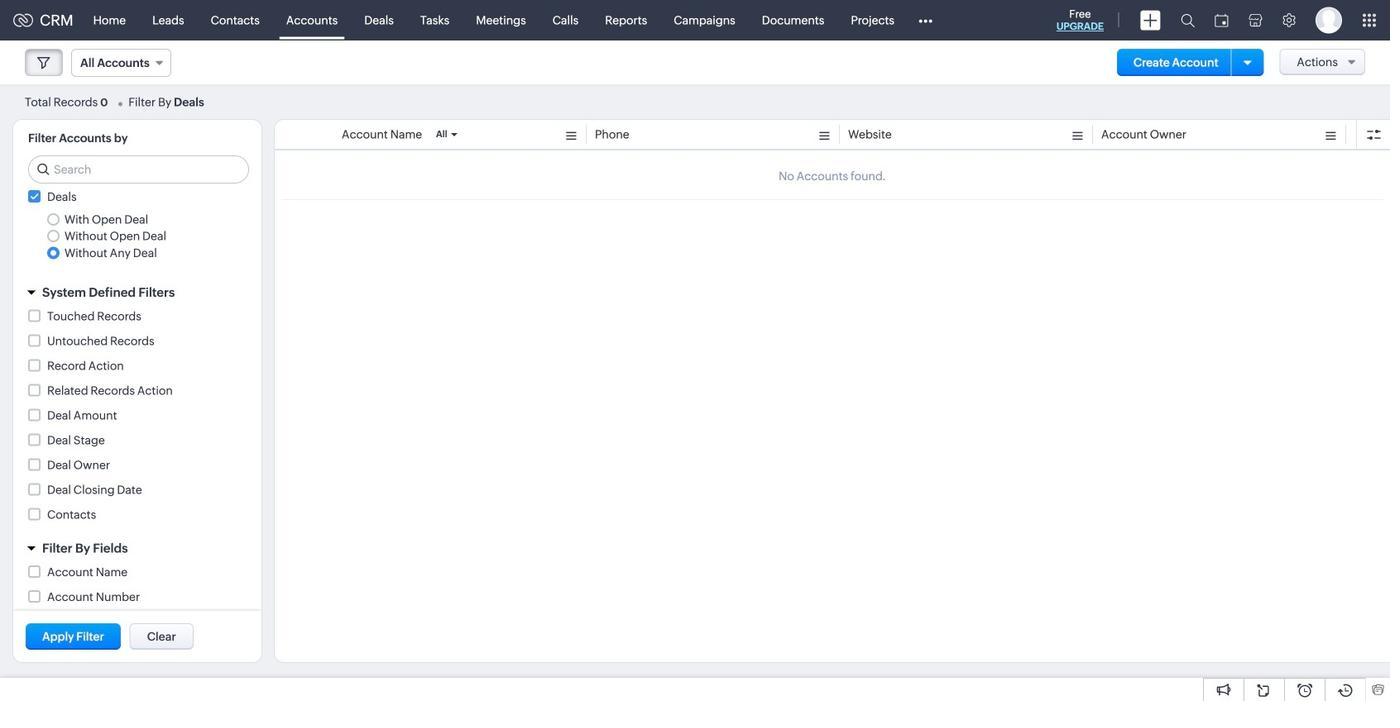 Task type: locate. For each thing, give the bounding box(es) containing it.
create menu element
[[1131, 0, 1171, 40]]

search image
[[1181, 13, 1195, 27]]

Other Modules field
[[908, 7, 944, 34]]

profile image
[[1316, 7, 1343, 34]]

logo image
[[13, 14, 33, 27]]

search element
[[1171, 0, 1205, 41]]

None field
[[71, 49, 171, 77]]



Task type: vqa. For each thing, say whether or not it's contained in the screenshot.
Create Menu "element"
yes



Task type: describe. For each thing, give the bounding box(es) containing it.
create menu image
[[1141, 10, 1161, 30]]

profile element
[[1306, 0, 1353, 40]]

Search text field
[[29, 156, 248, 183]]

calendar image
[[1215, 14, 1229, 27]]



